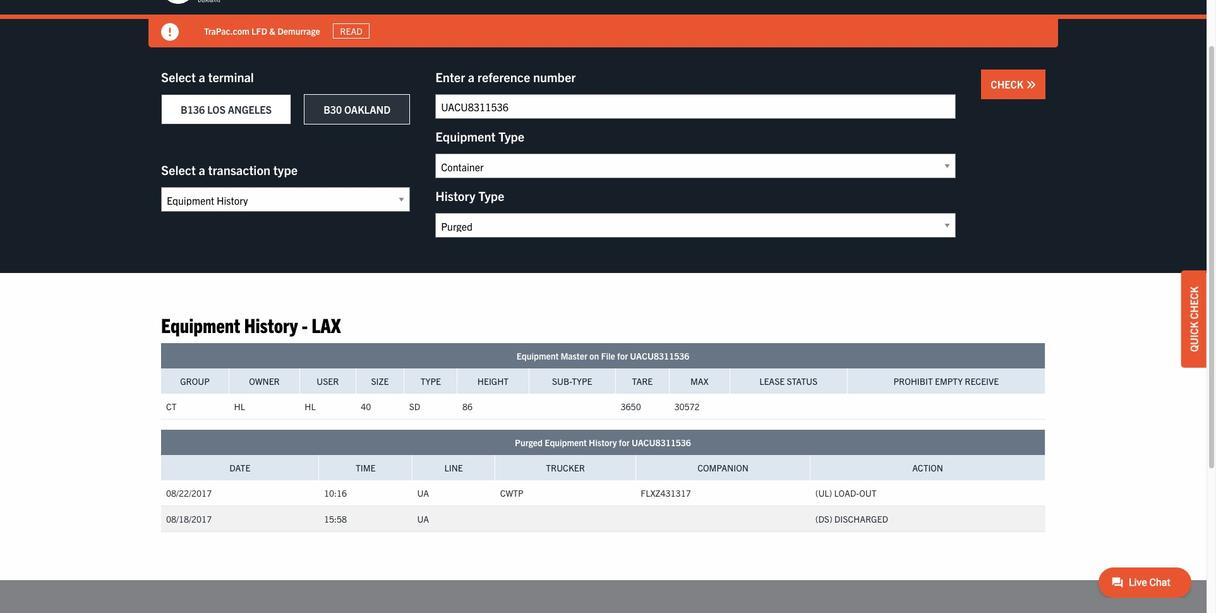 Task type: vqa. For each thing, say whether or not it's contained in the screenshot.
the Equipment for Equipment History - LAX
yes



Task type: locate. For each thing, give the bounding box(es) containing it.
ct
[[166, 401, 177, 412]]

uacu8311536 down 30572
[[632, 437, 691, 448]]

0 horizontal spatial history
[[244, 312, 298, 337]]

1 vertical spatial select
[[161, 162, 196, 178]]

max
[[691, 376, 709, 387]]

08/18/2017
[[166, 513, 212, 525]]

0 vertical spatial ua
[[418, 488, 429, 499]]

a for transaction
[[199, 162, 205, 178]]

select up b136
[[161, 69, 196, 85]]

1 ua from the top
[[418, 488, 429, 499]]

1 vertical spatial solid image
[[1026, 80, 1037, 90]]

type
[[274, 162, 298, 178]]

0 vertical spatial for
[[618, 350, 628, 362]]

0 horizontal spatial check
[[991, 78, 1026, 90]]

flxz431317
[[641, 488, 691, 499]]

check
[[991, 78, 1026, 90], [1188, 286, 1201, 319]]

solid image inside the check button
[[1026, 80, 1037, 90]]

0 vertical spatial history
[[436, 188, 476, 204]]

b30 oakland
[[324, 103, 391, 116]]

hl up date at the bottom of page
[[234, 401, 245, 412]]

solid image
[[161, 23, 179, 41], [1026, 80, 1037, 90]]

select for select a terminal
[[161, 69, 196, 85]]

1 horizontal spatial solid image
[[1026, 80, 1037, 90]]

1 vertical spatial check
[[1188, 286, 1201, 319]]

ua
[[418, 488, 429, 499], [418, 513, 429, 525]]

equipment up group
[[161, 312, 240, 337]]

equipment
[[436, 128, 496, 144], [161, 312, 240, 337], [517, 350, 559, 362], [545, 437, 587, 448]]

equipment for equipment master on file for uacu8311536
[[517, 350, 559, 362]]

receive
[[965, 376, 999, 387]]

for
[[618, 350, 628, 362], [619, 437, 630, 448]]

2 horizontal spatial history
[[589, 437, 617, 448]]

terminal
[[208, 69, 254, 85]]

0 vertical spatial check
[[991, 78, 1026, 90]]

number
[[533, 69, 576, 85]]

1 select from the top
[[161, 69, 196, 85]]

uacu8311536 up tare
[[630, 350, 690, 362]]

equipment master on file for uacu8311536
[[517, 350, 690, 362]]

equipment up history type
[[436, 128, 496, 144]]

select a transaction type
[[161, 162, 298, 178]]

b136 los angeles
[[181, 103, 272, 116]]

1 vertical spatial ua
[[418, 513, 429, 525]]

equipment history - lax
[[161, 312, 341, 337]]

history
[[436, 188, 476, 204], [244, 312, 298, 337], [589, 437, 617, 448]]

type down equipment type
[[479, 188, 505, 204]]

read
[[340, 25, 363, 37]]

hl
[[234, 401, 245, 412], [305, 401, 316, 412]]

select left transaction
[[161, 162, 196, 178]]

footer
[[0, 580, 1207, 613]]

for right file
[[618, 350, 628, 362]]

equipment up "sub-" at the left bottom of page
[[517, 350, 559, 362]]

uacu8311536
[[630, 350, 690, 362], [632, 437, 691, 448]]

30572
[[675, 401, 700, 412]]

2 vertical spatial history
[[589, 437, 617, 448]]

cwtp
[[500, 488, 524, 499]]

hl left 40
[[305, 401, 316, 412]]

Enter a reference number text field
[[436, 94, 957, 119]]

group
[[180, 376, 210, 387]]

select
[[161, 69, 196, 85], [161, 162, 196, 178]]

date
[[230, 462, 251, 474]]

1 horizontal spatial hl
[[305, 401, 316, 412]]

load-
[[835, 488, 860, 499]]

banner
[[0, 0, 1217, 47]]

a left transaction
[[199, 162, 205, 178]]

40
[[361, 401, 371, 412]]

history type
[[436, 188, 505, 204]]

0 vertical spatial select
[[161, 69, 196, 85]]

enter
[[436, 69, 465, 85]]

height
[[478, 376, 509, 387]]

lease
[[760, 376, 785, 387]]

read link
[[333, 23, 370, 39]]

0 vertical spatial uacu8311536
[[630, 350, 690, 362]]

0 horizontal spatial hl
[[234, 401, 245, 412]]

on
[[590, 350, 599, 362]]

oakland
[[344, 103, 391, 116]]

type down master
[[572, 376, 593, 387]]

check inside button
[[991, 78, 1026, 90]]

2 select from the top
[[161, 162, 196, 178]]

0 vertical spatial solid image
[[161, 23, 179, 41]]

a
[[199, 69, 205, 85], [468, 69, 475, 85], [199, 162, 205, 178]]

type
[[499, 128, 525, 144], [479, 188, 505, 204], [421, 376, 441, 387], [572, 376, 593, 387]]

(ds) discharged
[[816, 513, 889, 525]]

1 vertical spatial for
[[619, 437, 630, 448]]

sd
[[409, 401, 421, 412]]

discharged
[[835, 513, 889, 525]]

for down 3650 at the bottom right
[[619, 437, 630, 448]]

a right enter
[[468, 69, 475, 85]]

0 horizontal spatial solid image
[[161, 23, 179, 41]]

ua for 15:58
[[418, 513, 429, 525]]

user
[[317, 376, 339, 387]]

1 hl from the left
[[234, 401, 245, 412]]

2 ua from the top
[[418, 513, 429, 525]]

demurrage
[[278, 25, 320, 36]]

select a terminal
[[161, 69, 254, 85]]

banner containing trapac.com lfd & demurrage
[[0, 0, 1217, 47]]

-
[[302, 312, 308, 337]]

out
[[860, 488, 877, 499]]

a left terminal
[[199, 69, 205, 85]]

solid image inside 'banner'
[[161, 23, 179, 41]]

1 vertical spatial history
[[244, 312, 298, 337]]

equipment type
[[436, 128, 525, 144]]

86
[[463, 401, 473, 412]]

type down enter a reference number
[[499, 128, 525, 144]]

companion
[[698, 462, 749, 474]]



Task type: describe. For each thing, give the bounding box(es) containing it.
(ul) load-out
[[816, 488, 877, 499]]

prohibit empty receive
[[894, 376, 999, 387]]

b136
[[181, 103, 205, 116]]

trucker
[[546, 462, 585, 474]]

b30
[[324, 103, 342, 116]]

a for reference
[[468, 69, 475, 85]]

size
[[371, 376, 389, 387]]

equipment for equipment history - lax
[[161, 312, 240, 337]]

trapac.com
[[204, 25, 250, 36]]

15:58
[[324, 513, 347, 525]]

lease status
[[760, 376, 818, 387]]

a for terminal
[[199, 69, 205, 85]]

quick
[[1188, 322, 1201, 352]]

1 horizontal spatial check
[[1188, 286, 1201, 319]]

&
[[269, 25, 276, 36]]

check button
[[982, 70, 1046, 99]]

line
[[445, 462, 463, 474]]

empty
[[935, 376, 963, 387]]

master
[[561, 350, 588, 362]]

sub-type
[[552, 376, 593, 387]]

purged equipment history for uacu8311536
[[515, 437, 691, 448]]

sub-
[[552, 376, 572, 387]]

(ul)
[[816, 488, 833, 499]]

type for equipment type
[[499, 128, 525, 144]]

2 hl from the left
[[305, 401, 316, 412]]

transaction
[[208, 162, 271, 178]]

type for sub-type
[[572, 376, 593, 387]]

lfd
[[252, 25, 267, 36]]

owner
[[249, 376, 280, 387]]

1 horizontal spatial history
[[436, 188, 476, 204]]

08/22/2017
[[166, 488, 212, 499]]

type for history type
[[479, 188, 505, 204]]

status
[[787, 376, 818, 387]]

los
[[207, 103, 226, 116]]

purged
[[515, 437, 543, 448]]

1 vertical spatial uacu8311536
[[632, 437, 691, 448]]

quick check
[[1188, 286, 1201, 352]]

lax
[[312, 312, 341, 337]]

oakland image
[[161, 0, 256, 5]]

ua for 10:16
[[418, 488, 429, 499]]

file
[[601, 350, 616, 362]]

enter a reference number
[[436, 69, 576, 85]]

reference
[[478, 69, 531, 85]]

time
[[356, 462, 376, 474]]

equipment up trucker
[[545, 437, 587, 448]]

tare
[[632, 376, 653, 387]]

action
[[913, 462, 944, 474]]

angeles
[[228, 103, 272, 116]]

(ds)
[[816, 513, 833, 525]]

select for select a transaction type
[[161, 162, 196, 178]]

prohibit
[[894, 376, 933, 387]]

type right size
[[421, 376, 441, 387]]

equipment for equipment type
[[436, 128, 496, 144]]

quick check link
[[1182, 271, 1207, 368]]

10:16
[[324, 488, 347, 499]]

trapac.com lfd & demurrage
[[204, 25, 320, 36]]

3650
[[621, 401, 641, 412]]



